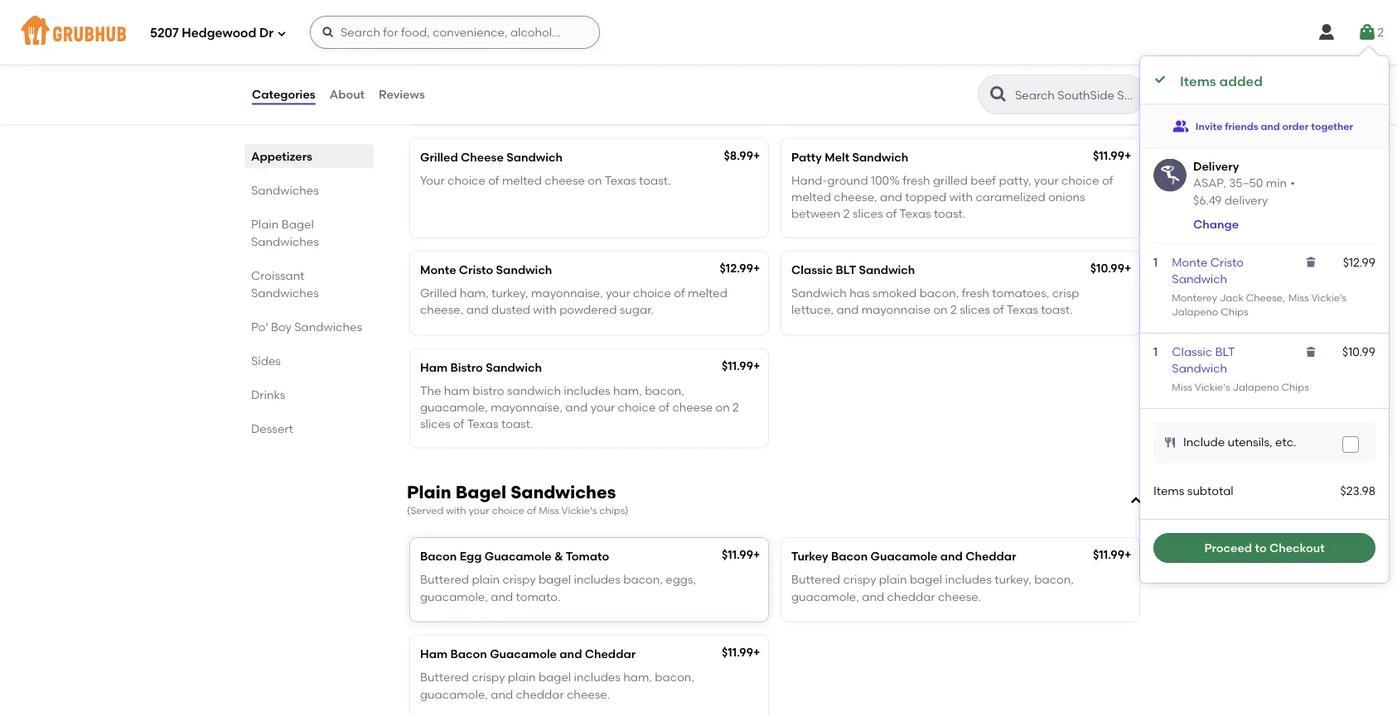 Task type: describe. For each thing, give the bounding box(es) containing it.
beef
[[971, 174, 996, 188]]

slices inside the turkey bistro sandwich includes turkey, bacon, guacamole, mayonnaise, and your choice of cheese on 2 slices of texas toast.
[[791, 95, 822, 109]]

blt inside classic blt sandwich link
[[1215, 345, 1235, 359]]

+ for hand-ground 100% fresh grilled beef patty, your choice of melted cheese, and topped with caramelized onions between 2 slices of texas toast.
[[1125, 149, 1132, 163]]

fried egg sandwich
[[420, 37, 533, 52]]

guacamole, for buttered crispy plain bagel includes turkey, bacon, guacamole, and cheddar cheese.
[[791, 590, 859, 604]]

the ham bistro sandwich includes ham, bacon, guacamole, mayonnaise, and your choice of cheese on 2 slices of texas toast.
[[420, 384, 739, 432]]

tomato
[[566, 550, 609, 564]]

of inside grilled ham, turkey, mayonnaise, your choice of melted cheese, and dusted with powdered sugar.
[[674, 286, 685, 301]]

boy
[[271, 320, 292, 334]]

has
[[850, 286, 870, 301]]

$11.99 + for buttered crispy plain bagel includes turkey, bacon, guacamole, and cheddar cheese.
[[1093, 548, 1132, 563]]

plain inside buttered plain crispy bagel includes bacon, eggs, guacamole, and tomato.
[[472, 574, 500, 588]]

cheddar for turkey,
[[966, 550, 1016, 564]]

your inside the includes fried egg, bacon, fresh tomatoes, guacamole, and your choice of cheese on 2 slices of texas toast.
[[420, 78, 445, 92]]

eggs,
[[666, 574, 696, 588]]

0 horizontal spatial monte cristo sandwich
[[420, 263, 552, 277]]

bacon, inside the includes fried egg, bacon, fresh tomatoes, guacamole, and your choice of cheese on 2 slices of texas toast.
[[526, 61, 566, 75]]

with inside hand-ground 100% fresh grilled beef patty, your choice of melted cheese, and topped with caramelized onions between 2 slices of texas toast.
[[949, 191, 973, 205]]

plain bagel sandwiches tab
[[251, 215, 367, 250]]

dessert tab
[[251, 420, 367, 438]]

slices inside the includes fried egg, bacon, fresh tomatoes, guacamole, and your choice of cheese on 2 slices of texas toast.
[[571, 78, 602, 92]]

smoked
[[873, 286, 917, 301]]

sandwiches down appetizers
[[251, 183, 319, 197]]

bistro
[[450, 361, 483, 375]]

monterey
[[1172, 292, 1217, 304]]

5207 hedgewood dr
[[150, 26, 273, 41]]

plain for buttered crispy plain bagel includes ham, bacon, guacamole, and cheddar cheese.
[[508, 671, 536, 685]]

tomato.
[[516, 590, 561, 604]]

$11.99 for buttered plain crispy bagel includes bacon, eggs, guacamole, and tomato.
[[722, 548, 753, 563]]

includes for buttered plain crispy bagel includes bacon, eggs, guacamole, and tomato.
[[574, 574, 621, 588]]

svg image for items added
[[1154, 73, 1167, 86]]

sandwiches for po' boy sandwiches
[[294, 320, 362, 334]]

bacon for buttered crispy plain bagel includes ham, bacon, guacamole, and cheddar cheese.
[[450, 648, 487, 662]]

sandwich for your choice of melted cheese on texas toast.
[[506, 150, 563, 164]]

and inside the turkey bistro sandwich includes turkey, bacon, guacamole, mayonnaise, and your choice of cheese on 2 slices of texas toast.
[[937, 78, 959, 92]]

proceed to checkout
[[1204, 542, 1325, 556]]

toast. inside 'the ham bistro sandwich includes ham, bacon, guacamole, mayonnaise, and your choice of cheese on 2 slices of texas toast.'
[[501, 418, 533, 432]]

sandwich inside monte cristo sandwich
[[1172, 272, 1227, 286]]

ham for ham bacon guacamole and cheddar
[[420, 648, 448, 662]]

choice inside 'the ham bistro sandwich includes ham, bacon, guacamole, mayonnaise, and your choice of cheese on 2 slices of texas toast.'
[[618, 401, 656, 415]]

guacamole, for buttered plain crispy bagel includes bacon, eggs, guacamole, and tomato.
[[420, 590, 488, 604]]

bacon for buttered crispy plain bagel includes turkey, bacon, guacamole, and cheddar cheese.
[[831, 550, 868, 564]]

turkey bacon guacamole and cheddar
[[791, 550, 1016, 564]]

toast. inside the includes fried egg, bacon, fresh tomatoes, guacamole, and your choice of cheese on 2 slices of texas toast.
[[653, 78, 685, 92]]

bacon, inside sandwich has smoked bacon, fresh tomatoes, crisp lettuce, and mayonnaise on 2 slices of texas toast.
[[920, 286, 959, 301]]

your inside the turkey bistro sandwich includes turkey, bacon, guacamole, mayonnaise, and your choice of cheese on 2 slices of texas toast.
[[962, 78, 986, 92]]

guacamole for bacon
[[485, 550, 552, 564]]

monte cristo sandwich inside the "items added" tooltip
[[1172, 255, 1244, 286]]

$11.99 for hand-ground 100% fresh grilled beef patty, your choice of melted cheese, and topped with caramelized onions between 2 slices of texas toast.
[[1093, 149, 1125, 163]]

melted inside hand-ground 100% fresh grilled beef patty, your choice of melted cheese, and topped with caramelized onions between 2 slices of texas toast.
[[791, 191, 831, 205]]

buttered crispy plain bagel includes turkey, bacon, guacamole, and cheddar cheese.
[[791, 574, 1074, 604]]

2 inside the turkey bistro sandwich includes turkey, bacon, guacamole, mayonnaise, and your choice of cheese on 2 slices of texas toast.
[[1104, 78, 1110, 92]]

together
[[1311, 120, 1353, 132]]

plain bagel sandwiches
[[251, 217, 319, 249]]

subtotal
[[1187, 484, 1234, 498]]

classic blt sandwich inside the "items added" tooltip
[[1172, 345, 1235, 376]]

sides
[[251, 354, 281, 368]]

hedgewood
[[182, 26, 256, 41]]

0 horizontal spatial cheese
[[461, 150, 504, 164]]

$11.99 + for the ham bistro sandwich includes ham, bacon, guacamole, mayonnaise, and your choice of cheese on 2 slices of texas toast.
[[722, 359, 760, 373]]

reviews
[[379, 87, 425, 101]]

$8.99
[[724, 149, 753, 163]]

on inside the turkey bistro sandwich includes turkey, bacon, guacamole, mayonnaise, and your choice of cheese on 2 slices of texas toast.
[[1087, 78, 1101, 92]]

egg for bacon
[[460, 550, 482, 564]]

$11.99 for the ham bistro sandwich includes ham, bacon, guacamole, mayonnaise, and your choice of cheese on 2 slices of texas toast.
[[722, 359, 753, 373]]

0 horizontal spatial monte
[[420, 263, 456, 277]]

mayonnaise, inside grilled ham, turkey, mayonnaise, your choice of melted cheese, and dusted with powdered sugar.
[[531, 286, 603, 301]]

friends
[[1225, 120, 1258, 132]]

cheddar for ham,
[[585, 648, 636, 662]]

Search SouthSide Sandwiches search field
[[1014, 87, 1140, 103]]

patty melt sandwich
[[791, 150, 909, 164]]

patty
[[791, 150, 822, 164]]

and inside buttered plain crispy bagel includes bacon, eggs, guacamole, and tomato.
[[491, 590, 513, 604]]

bagel for turkey,
[[910, 574, 942, 588]]

items subtotal
[[1154, 484, 1234, 498]]

guacamole, for buttered crispy plain bagel includes ham, bacon, guacamole, and cheddar cheese.
[[420, 688, 488, 702]]

2 inside sandwich has smoked bacon, fresh tomatoes, crisp lettuce, and mayonnaise on 2 slices of texas toast.
[[951, 303, 957, 317]]

slices inside sandwich has smoked bacon, fresh tomatoes, crisp lettuce, and mayonnaise on 2 slices of texas toast.
[[960, 303, 990, 317]]

fried
[[420, 37, 449, 52]]

$12.99 for $12.99
[[1343, 255, 1376, 269]]

crispy for buttered crispy plain bagel includes ham, bacon, guacamole, and cheddar cheese.
[[472, 671, 505, 685]]

cheese inside 'the ham bistro sandwich includes ham, bacon, guacamole, mayonnaise, and your choice of cheese on 2 slices of texas toast.'
[[672, 401, 713, 415]]

items for items subtotal
[[1154, 484, 1185, 498]]

0 vertical spatial miss
[[1289, 292, 1309, 304]]

between
[[791, 207, 841, 221]]

fried
[[470, 61, 495, 75]]

$11.99 + for buttered crispy plain bagel includes ham, bacon, guacamole, and cheddar cheese.
[[722, 646, 760, 660]]

buttered for turkey
[[791, 574, 840, 588]]

grilled cheese sandwich
[[420, 150, 563, 164]]

grilled ham, turkey, mayonnaise, your choice of melted cheese, and dusted with powdered sugar.
[[420, 286, 728, 317]]

ham bistro sandwich
[[420, 361, 542, 375]]

main navigation navigation
[[0, 0, 1397, 65]]

ham, for ham bacon guacamole and cheddar
[[623, 671, 652, 685]]

choice inside hand-ground 100% fresh grilled beef patty, your choice of melted cheese, and topped with caramelized onions between 2 slices of texas toast.
[[1062, 174, 1099, 188]]

your
[[420, 174, 445, 188]]

cheese inside the includes fried egg, bacon, fresh tomatoes, guacamole, and your choice of cheese on 2 slices of texas toast.
[[502, 78, 542, 92]]

sandwich has smoked bacon, fresh tomatoes, crisp lettuce, and mayonnaise on 2 slices of texas toast.
[[791, 286, 1079, 317]]

sandwich for sandwich has smoked bacon, fresh tomatoes, crisp lettuce, and mayonnaise on 2 slices of texas toast.
[[859, 263, 915, 277]]

bacon, inside buttered crispy plain bagel includes turkey, bacon, guacamole, and cheddar cheese.
[[1034, 574, 1074, 588]]

on inside the includes fried egg, bacon, fresh tomatoes, guacamole, and your choice of cheese on 2 slices of texas toast.
[[545, 78, 559, 92]]

$8.99 +
[[724, 149, 760, 163]]

vickie's inside plain bagel sandwiches (served with your choice of miss vickie's chips)
[[562, 505, 597, 517]]

0 horizontal spatial cristo
[[459, 263, 493, 277]]

include utensils, etc.
[[1183, 436, 1296, 450]]

items added
[[1180, 73, 1263, 90]]

sandwiches tab
[[251, 181, 367, 199]]

on inside sandwich has smoked bacon, fresh tomatoes, crisp lettuce, and mayonnaise on 2 slices of texas toast.
[[933, 303, 948, 317]]

turkey
[[791, 550, 828, 564]]

buttered plain crispy bagel includes bacon, eggs, guacamole, and tomato.
[[420, 574, 696, 604]]

&
[[554, 550, 563, 564]]

order
[[1282, 120, 1309, 132]]

includes fried egg, bacon, fresh tomatoes, guacamole, and your choice of cheese on 2 slices of texas toast.
[[420, 61, 752, 92]]

and inside buttered crispy plain bagel includes turkey, bacon, guacamole, and cheddar cheese.
[[862, 590, 884, 604]]

$10.99 +
[[1090, 261, 1132, 275]]

and inside invite friends and order together button
[[1261, 120, 1280, 132]]

patty,
[[999, 174, 1032, 188]]

delivery icon image
[[1154, 159, 1187, 192]]

toast. inside hand-ground 100% fresh grilled beef patty, your choice of melted cheese, and topped with caramelized onions between 2 slices of texas toast.
[[934, 207, 966, 221]]

your inside hand-ground 100% fresh grilled beef patty, your choice of melted cheese, and topped with caramelized onions between 2 slices of texas toast.
[[1034, 174, 1059, 188]]

texas inside 'the ham bistro sandwich includes ham, bacon, guacamole, mayonnaise, and your choice of cheese on 2 slices of texas toast.'
[[467, 418, 499, 432]]

delivery asap, 35–50 min • $6.49 delivery
[[1193, 160, 1295, 207]]

bacon, inside buttered plain crispy bagel includes bacon, eggs, guacamole, and tomato.
[[623, 574, 663, 588]]

the for the turkey bistro sandwich includes turkey, bacon, guacamole, mayonnaise, and your choice of cheese on 2 slices of texas toast.
[[791, 61, 812, 75]]

+ for buttered crispy plain bagel includes turkey, bacon, guacamole, and cheddar cheese.
[[1125, 548, 1132, 563]]

delivery
[[1225, 193, 1268, 207]]

sandwich inside sandwich has smoked bacon, fresh tomatoes, crisp lettuce, and mayonnaise on 2 slices of texas toast.
[[791, 286, 847, 301]]

and inside sandwich has smoked bacon, fresh tomatoes, crisp lettuce, and mayonnaise on 2 slices of texas toast.
[[837, 303, 859, 317]]

the for the ham bistro sandwich includes ham, bacon, guacamole, mayonnaise, and your choice of cheese on 2 slices of texas toast.
[[420, 384, 441, 398]]

$23.98
[[1341, 484, 1376, 498]]

of inside sandwich has smoked bacon, fresh tomatoes, crisp lettuce, and mayonnaise on 2 slices of texas toast.
[[993, 303, 1004, 317]]

includes for buttered crispy plain bagel includes turkey, bacon, guacamole, and cheddar cheese.
[[945, 574, 992, 588]]

ground
[[827, 174, 868, 188]]

melt
[[825, 150, 850, 164]]

sugar.
[[620, 303, 654, 317]]

+ for sandwich has smoked bacon, fresh tomatoes, crisp lettuce, and mayonnaise on 2 slices of texas toast.
[[1125, 261, 1132, 275]]

the turkey bistro sandwich includes turkey, bacon, guacamole, mayonnaise, and your choice of cheese on 2 slices of texas toast.
[[791, 61, 1110, 109]]

lettuce,
[[791, 303, 834, 317]]

bacon egg guacamole & tomato
[[420, 550, 609, 564]]

on inside 'the ham bistro sandwich includes ham, bacon, guacamole, mayonnaise, and your choice of cheese on 2 slices of texas toast.'
[[716, 401, 730, 415]]

cheese, inside hand-ground 100% fresh grilled beef patty, your choice of melted cheese, and topped with caramelized onions between 2 slices of texas toast.
[[834, 191, 877, 205]]

crispy for buttered crispy plain bagel includes turkey, bacon, guacamole, and cheddar cheese.
[[843, 574, 876, 588]]

added
[[1219, 73, 1263, 90]]

your inside plain bagel sandwiches (served with your choice of miss vickie's chips)
[[469, 505, 490, 517]]

0 vertical spatial melted
[[502, 174, 542, 188]]

categories button
[[251, 65, 316, 124]]

buttered for ham
[[420, 671, 469, 685]]

svg image for include utensils, etc.
[[1164, 436, 1177, 449]]

sandwich for grilled ham, turkey, mayonnaise, your choice of melted cheese, and dusted with powdered sugar.
[[496, 263, 552, 277]]

your choice of melted cheese on texas toast.
[[420, 174, 671, 188]]

fresh inside hand-ground 100% fresh grilled beef patty, your choice of melted cheese, and topped with caramelized onions between 2 slices of texas toast.
[[903, 174, 930, 188]]

2 inside 'the ham bistro sandwich includes ham, bacon, guacamole, mayonnaise, and your choice of cheese on 2 slices of texas toast.'
[[733, 401, 739, 415]]

$10.99 for $10.99
[[1343, 345, 1376, 359]]

slices inside hand-ground 100% fresh grilled beef patty, your choice of melted cheese, and topped with caramelized onions between 2 slices of texas toast.
[[853, 207, 883, 221]]

mayonnaise
[[862, 303, 931, 317]]

po'
[[251, 320, 268, 334]]

and inside the includes fried egg, bacon, fresh tomatoes, guacamole, and your choice of cheese on 2 slices of texas toast.
[[729, 61, 752, 75]]

classic inside classic blt sandwich link
[[1172, 345, 1212, 359]]

dessert
[[251, 422, 293, 436]]

invite
[[1196, 120, 1223, 132]]

croissant sandwiches
[[251, 269, 319, 300]]

chips)
[[599, 505, 629, 517]]

bacon, inside 'the ham bistro sandwich includes ham, bacon, guacamole, mayonnaise, and your choice of cheese on 2 slices of texas toast.'
[[645, 384, 684, 398]]

mayonnaise, for turkey,
[[862, 78, 934, 92]]

choice inside the includes fried egg, bacon, fresh tomatoes, guacamole, and your choice of cheese on 2 slices of texas toast.
[[447, 78, 485, 92]]

5207
[[150, 26, 179, 41]]

etc.
[[1275, 436, 1296, 450]]

cheese. for turkey,
[[938, 590, 981, 604]]

reviews button
[[378, 65, 426, 124]]

ham
[[444, 384, 470, 398]]

croissant sandwiches tab
[[251, 267, 367, 302]]

cheese, inside grilled ham, turkey, mayonnaise, your choice of melted cheese, and dusted with powdered sugar.
[[420, 303, 463, 317]]

caramelized
[[976, 191, 1046, 205]]

change button
[[1193, 216, 1239, 233]]

ham, inside grilled ham, turkey, mayonnaise, your choice of melted cheese, and dusted with powdered sugar.
[[460, 286, 489, 301]]

turkey, for the turkey bistro sandwich includes turkey, bacon, guacamole, mayonnaise, and your choice of cheese on 2 slices of texas toast.
[[993, 61, 1030, 75]]

turkey, for buttered crispy plain bagel includes turkey, bacon, guacamole, and cheddar cheese.
[[995, 574, 1032, 588]]

crisp
[[1052, 286, 1079, 301]]

crispy inside buttered plain crispy bagel includes bacon, eggs, guacamole, and tomato.
[[503, 574, 536, 588]]

of inside plain bagel sandwiches (served with your choice of miss vickie's chips)
[[527, 505, 536, 517]]

cheese. for ham,
[[567, 688, 610, 702]]

monterey jack cheese
[[1172, 292, 1283, 304]]

texas inside the includes fried egg, bacon, fresh tomatoes, guacamole, and your choice of cheese on 2 slices of texas toast.
[[618, 78, 650, 92]]

powdered
[[559, 303, 617, 317]]

(served
[[407, 505, 444, 517]]

tomatoes, for of
[[599, 61, 656, 75]]

plain for plain bagel sandwiches
[[251, 217, 279, 231]]

toast. inside sandwich has smoked bacon, fresh tomatoes, crisp lettuce, and mayonnaise on 2 slices of texas toast.
[[1041, 303, 1073, 317]]

search icon image
[[989, 85, 1009, 104]]

choice inside grilled ham, turkey, mayonnaise, your choice of melted cheese, and dusted with powdered sugar.
[[633, 286, 671, 301]]

1 for classic
[[1154, 345, 1158, 359]]

texas inside the turkey bistro sandwich includes turkey, bacon, guacamole, mayonnaise, and your choice of cheese on 2 slices of texas toast.
[[838, 95, 870, 109]]

2 inside the includes fried egg, bacon, fresh tomatoes, guacamole, and your choice of cheese on 2 slices of texas toast.
[[562, 78, 569, 92]]

with inside grilled ham, turkey, mayonnaise, your choice of melted cheese, and dusted with powdered sugar.
[[533, 303, 557, 317]]

with inside plain bagel sandwiches (served with your choice of miss vickie's chips)
[[446, 505, 466, 517]]

cheese inside the turkey bistro sandwich includes turkey, bacon, guacamole, mayonnaise, and your choice of cheese on 2 slices of texas toast.
[[1044, 78, 1084, 92]]

1 horizontal spatial vickie's
[[1195, 382, 1230, 394]]

sandwich for ham
[[507, 384, 561, 398]]

texas inside sandwich has smoked bacon, fresh tomatoes, crisp lettuce, and mayonnaise on 2 slices of texas toast.
[[1007, 303, 1038, 317]]



Task type: locate. For each thing, give the bounding box(es) containing it.
cheddar down turkey bacon guacamole and cheddar at the right
[[887, 590, 935, 604]]

change
[[1193, 218, 1239, 232]]

includes down powdered
[[564, 384, 610, 398]]

choice
[[447, 78, 485, 92], [989, 78, 1027, 92], [448, 174, 485, 188], [1062, 174, 1099, 188], [633, 286, 671, 301], [618, 401, 656, 415], [492, 505, 524, 517]]

1 horizontal spatial melted
[[688, 286, 728, 301]]

fresh inside sandwich has smoked bacon, fresh tomatoes, crisp lettuce, and mayonnaise on 2 slices of texas toast.
[[962, 286, 989, 301]]

with down grilled
[[949, 191, 973, 205]]

bagel for ham,
[[539, 671, 571, 685]]

cheese up your choice of melted cheese on texas toast.
[[461, 150, 504, 164]]

1 for monte
[[1154, 255, 1158, 269]]

classic blt sandwich link
[[1172, 345, 1235, 376]]

crispy down ham bacon guacamole and cheddar
[[472, 671, 505, 685]]

+ for the ham bistro sandwich includes ham, bacon, guacamole, mayonnaise, and your choice of cheese on 2 slices of texas toast.
[[753, 359, 760, 373]]

bagel inside buttered plain crispy bagel includes bacon, eggs, guacamole, and tomato.
[[539, 574, 571, 588]]

ham, for ham bistro sandwich
[[613, 384, 642, 398]]

proceed
[[1204, 542, 1252, 556]]

plain down bacon egg guacamole & tomato on the bottom of the page
[[472, 574, 500, 588]]

1 horizontal spatial plain
[[407, 482, 451, 503]]

blt up has
[[836, 263, 856, 277]]

ham, inside buttered crispy plain bagel includes ham, bacon, guacamole, and cheddar cheese.
[[623, 671, 652, 685]]

crispy inside buttered crispy plain bagel includes ham, bacon, guacamole, and cheddar cheese.
[[472, 671, 505, 685]]

buttered crispy plain bagel includes ham, bacon, guacamole, and cheddar cheese.
[[420, 671, 694, 702]]

items for items added
[[1180, 73, 1216, 90]]

sandwich for the ham bistro sandwich includes ham, bacon, guacamole, mayonnaise, and your choice of cheese on 2 slices of texas toast.
[[486, 361, 542, 375]]

0 vertical spatial miss vickie's jalapeno chips
[[1172, 292, 1347, 318]]

cheddar
[[966, 550, 1016, 564], [585, 648, 636, 662]]

ham, inside 'the ham bistro sandwich includes ham, bacon, guacamole, mayonnaise, and your choice of cheese on 2 slices of texas toast.'
[[613, 384, 642, 398]]

$11.99 + for hand-ground 100% fresh grilled beef patty, your choice of melted cheese, and topped with caramelized onions between 2 slices of texas toast.
[[1093, 149, 1132, 163]]

cheese right jack
[[1246, 292, 1283, 304]]

mayonnaise, inside the turkey bistro sandwich includes turkey, bacon, guacamole, mayonnaise, and your choice of cheese on 2 slices of texas toast.
[[862, 78, 934, 92]]

cheddar inside buttered crispy plain bagel includes turkey, bacon, guacamole, and cheddar cheese.
[[887, 590, 935, 604]]

2 vertical spatial miss
[[539, 505, 559, 517]]

0 horizontal spatial chips
[[1221, 306, 1249, 318]]

0 horizontal spatial cheddar
[[516, 688, 564, 702]]

$10.99
[[1090, 261, 1125, 275], [1343, 345, 1376, 359]]

2 inside 2 button
[[1377, 25, 1384, 39]]

svg image for 2
[[1358, 22, 1377, 42]]

1 vertical spatial egg
[[460, 550, 482, 564]]

fresh for fried egg sandwich
[[568, 61, 596, 75]]

your
[[420, 78, 445, 92], [962, 78, 986, 92], [1034, 174, 1059, 188], [606, 286, 630, 301], [591, 401, 615, 415], [469, 505, 490, 517]]

1 miss vickie's jalapeno chips from the top
[[1172, 292, 1347, 318]]

1 vertical spatial cheddar
[[516, 688, 564, 702]]

jalapeno
[[1172, 306, 1218, 318], [1233, 382, 1279, 394]]

tomatoes, for toast.
[[992, 286, 1049, 301]]

0 vertical spatial sandwich
[[887, 61, 941, 75]]

2 vertical spatial mayonnaise,
[[491, 401, 563, 415]]

plain down turkey bacon guacamole and cheddar at the right
[[879, 574, 907, 588]]

monte cristo sandwich
[[1172, 255, 1244, 286], [420, 263, 552, 277]]

items left the subtotal
[[1154, 484, 1185, 498]]

1 horizontal spatial $12.99
[[1343, 255, 1376, 269]]

onions
[[1048, 191, 1085, 205]]

+
[[753, 149, 760, 163], [1125, 149, 1132, 163], [753, 261, 760, 275], [1125, 261, 1132, 275], [753, 359, 760, 373], [753, 548, 760, 563], [1125, 548, 1132, 563], [753, 646, 760, 660]]

includes inside the turkey bistro sandwich includes turkey, bacon, guacamole, mayonnaise, and your choice of cheese on 2 slices of texas toast.
[[944, 61, 990, 75]]

fresh
[[568, 61, 596, 75], [903, 174, 930, 188], [962, 286, 989, 301]]

sandwich up your choice of melted cheese on texas toast.
[[506, 150, 563, 164]]

0 vertical spatial cheese,
[[834, 191, 877, 205]]

croissant
[[251, 269, 305, 283]]

cheese. inside buttered crispy plain bagel includes turkey, bacon, guacamole, and cheddar cheese.
[[938, 590, 981, 604]]

1 horizontal spatial bistro
[[853, 61, 884, 75]]

crispy down bacon egg guacamole & tomato on the bottom of the page
[[503, 574, 536, 588]]

plain inside buttered crispy plain bagel includes ham, bacon, guacamole, and cheddar cheese.
[[508, 671, 536, 685]]

1 1 from the top
[[1154, 255, 1158, 269]]

sandwiches up sides tab
[[294, 320, 362, 334]]

cheddar inside buttered crispy plain bagel includes ham, bacon, guacamole, and cheddar cheese.
[[516, 688, 564, 702]]

bagel down ham bacon guacamole and cheddar
[[539, 671, 571, 685]]

with right (served
[[446, 505, 466, 517]]

texas inside hand-ground 100% fresh grilled beef patty, your choice of melted cheese, and topped with caramelized onions between 2 slices of texas toast.
[[900, 207, 931, 221]]

sandwich inside classic blt sandwich
[[1172, 362, 1227, 376]]

+ for buttered plain crispy bagel includes bacon, eggs, guacamole, and tomato.
[[753, 548, 760, 563]]

0 horizontal spatial sandwich
[[507, 384, 561, 398]]

bistro for ham
[[473, 384, 504, 398]]

2 inside hand-ground 100% fresh grilled beef patty, your choice of melted cheese, and topped with caramelized onions between 2 slices of texas toast.
[[843, 207, 850, 221]]

sandwich right the turkey
[[887, 61, 941, 75]]

buttered for bacon
[[420, 574, 469, 588]]

1 horizontal spatial cheddar
[[887, 590, 935, 604]]

cheddar for ham,
[[516, 688, 564, 702]]

drinks tab
[[251, 386, 367, 404]]

1 vertical spatial the
[[420, 384, 441, 398]]

hand-ground 100% fresh grilled beef patty, your choice of melted cheese, and topped with caramelized onions between 2 slices of texas toast.
[[791, 174, 1113, 221]]

1 ham from the top
[[420, 361, 448, 375]]

slices inside 'the ham bistro sandwich includes ham, bacon, guacamole, mayonnaise, and your choice of cheese on 2 slices of texas toast.'
[[420, 418, 451, 432]]

classic down monterey
[[1172, 345, 1212, 359]]

and inside grilled ham, turkey, mayonnaise, your choice of melted cheese, and dusted with powdered sugar.
[[466, 303, 489, 317]]

classic up lettuce,
[[791, 263, 833, 277]]

0 vertical spatial cheese
[[461, 150, 504, 164]]

0 horizontal spatial cheese,
[[420, 303, 463, 317]]

tomatoes,
[[599, 61, 656, 75], [992, 286, 1049, 301]]

monte inside the "items added" tooltip
[[1172, 255, 1208, 269]]

sandwich up dusted
[[496, 263, 552, 277]]

1 horizontal spatial classic
[[1172, 345, 1212, 359]]

chips up etc.
[[1282, 382, 1309, 394]]

plain bagel sandwiches (served with your choice of miss vickie's chips)
[[407, 482, 629, 517]]

bagel up the 'tomato.'
[[539, 574, 571, 588]]

cheddar
[[887, 590, 935, 604], [516, 688, 564, 702]]

items added tooltip
[[1140, 46, 1389, 584]]

+ for your choice of melted cheese on texas toast.
[[753, 149, 760, 163]]

sandwich for hand-ground 100% fresh grilled beef patty, your choice of melted cheese, and topped with caramelized onions between 2 slices of texas toast.
[[852, 150, 909, 164]]

invite friends and order together
[[1196, 120, 1353, 132]]

0 vertical spatial cheese.
[[938, 590, 981, 604]]

cheese
[[461, 150, 504, 164], [1246, 292, 1283, 304]]

bagel
[[539, 574, 571, 588], [910, 574, 942, 588], [539, 671, 571, 685]]

bacon,
[[526, 61, 566, 75], [1033, 61, 1073, 75], [920, 286, 959, 301], [645, 384, 684, 398], [623, 574, 663, 588], [1034, 574, 1074, 588], [655, 671, 694, 685]]

0 horizontal spatial bistro
[[473, 384, 504, 398]]

buttered inside buttered crispy plain bagel includes ham, bacon, guacamole, and cheddar cheese.
[[420, 671, 469, 685]]

includes down "tomato"
[[574, 574, 621, 588]]

egg down plain bagel sandwiches (served with your choice of miss vickie's chips)
[[460, 550, 482, 564]]

egg right 'fried'
[[452, 37, 474, 52]]

sandwich for turkey
[[887, 61, 941, 75]]

appetizers
[[251, 149, 312, 163]]

grilled up the bistro
[[420, 286, 457, 301]]

0 vertical spatial grilled
[[420, 150, 458, 164]]

1 horizontal spatial monte cristo sandwich
[[1172, 255, 1244, 286]]

+ for grilled ham, turkey, mayonnaise, your choice of melted cheese, and dusted with powdered sugar.
[[753, 261, 760, 275]]

include
[[1183, 436, 1225, 450]]

sandwiches for plain bagel sandwiches (served with your choice of miss vickie's chips)
[[511, 482, 616, 503]]

cheese inside the "items added" tooltip
[[1246, 292, 1283, 304]]

sandwiches up chips)
[[511, 482, 616, 503]]

0 horizontal spatial cheese.
[[567, 688, 610, 702]]

blt down monterey jack cheese
[[1215, 345, 1235, 359]]

cheese. down ham bacon guacamole and cheddar
[[567, 688, 610, 702]]

classic blt sandwich up has
[[791, 263, 915, 277]]

guacamole, inside buttered crispy plain bagel includes turkey, bacon, guacamole, and cheddar cheese.
[[791, 590, 859, 604]]

1 vertical spatial cheddar
[[585, 648, 636, 662]]

grilled for grilled cheese sandwich
[[420, 150, 458, 164]]

0 horizontal spatial melted
[[502, 174, 542, 188]]

grilled inside grilled ham, turkey, mayonnaise, your choice of melted cheese, and dusted with powdered sugar.
[[420, 286, 457, 301]]

0 vertical spatial items
[[1180, 73, 1216, 90]]

miss up &
[[539, 505, 559, 517]]

sandwich up egg,
[[477, 37, 533, 52]]

sandwich down the ham bistro sandwich
[[507, 384, 561, 398]]

jalapeno up the utensils,
[[1233, 382, 1279, 394]]

fresh for classic blt sandwich
[[962, 286, 989, 301]]

0 horizontal spatial bagel
[[281, 217, 314, 231]]

svg image
[[1317, 22, 1337, 42], [1358, 22, 1377, 42], [1154, 73, 1167, 86], [1164, 436, 1177, 449]]

0 horizontal spatial tomatoes,
[[599, 61, 656, 75]]

1 right $10.99 +
[[1154, 255, 1158, 269]]

$12.99 +
[[720, 261, 760, 275]]

guacamole for ham
[[490, 648, 557, 662]]

bacon, inside buttered crispy plain bagel includes ham, bacon, guacamole, and cheddar cheese.
[[655, 671, 694, 685]]

1 horizontal spatial fresh
[[903, 174, 930, 188]]

0 vertical spatial classic
[[791, 263, 833, 277]]

1 vertical spatial vickie's
[[1195, 382, 1230, 394]]

cheese.
[[938, 590, 981, 604], [567, 688, 610, 702]]

bistro inside the turkey bistro sandwich includes turkey, bacon, guacamole, mayonnaise, and your choice of cheese on 2 slices of texas toast.
[[853, 61, 884, 75]]

includes inside 'the ham bistro sandwich includes ham, bacon, guacamole, mayonnaise, and your choice of cheese on 2 slices of texas toast.'
[[564, 384, 610, 398]]

sandwiches for plain bagel sandwiches
[[251, 235, 319, 249]]

turkey, inside grilled ham, turkey, mayonnaise, your choice of melted cheese, and dusted with powdered sugar.
[[491, 286, 528, 301]]

turkey
[[815, 61, 850, 75]]

$11.99 for buttered crispy plain bagel includes ham, bacon, guacamole, and cheddar cheese.
[[722, 646, 753, 660]]

1 horizontal spatial cheese,
[[834, 191, 877, 205]]

sandwiches
[[251, 183, 319, 197], [251, 235, 319, 249], [251, 286, 319, 300], [294, 320, 362, 334], [511, 482, 616, 503]]

grilled
[[420, 150, 458, 164], [420, 286, 457, 301]]

$12.99 for $12.99 +
[[720, 261, 753, 275]]

jack
[[1220, 292, 1244, 304]]

bagel up bacon egg guacamole & tomato on the bottom of the page
[[456, 482, 506, 503]]

po' boy sandwiches tab
[[251, 318, 367, 336]]

svg image
[[322, 26, 335, 39], [277, 29, 287, 39], [1305, 256, 1318, 269], [1305, 345, 1318, 359], [1130, 495, 1143, 508]]

0 vertical spatial ham
[[420, 361, 448, 375]]

sandwich up monterey
[[1172, 272, 1227, 286]]

0 horizontal spatial plain
[[251, 217, 279, 231]]

cheddar up buttered crispy plain bagel includes turkey, bacon, guacamole, and cheddar cheese.
[[966, 550, 1016, 564]]

cristo up monterey jack cheese
[[1211, 255, 1244, 269]]

grilled
[[933, 174, 968, 188]]

buttered inside buttered crispy plain bagel includes turkey, bacon, guacamole, and cheddar cheese.
[[791, 574, 840, 588]]

includes
[[944, 61, 990, 75], [564, 384, 610, 398], [574, 574, 621, 588], [945, 574, 992, 588], [574, 671, 621, 685]]

0 vertical spatial fresh
[[568, 61, 596, 75]]

includes for the ham bistro sandwich includes ham, bacon, guacamole, mayonnaise, and your choice of cheese on 2 slices of texas toast.
[[564, 384, 610, 398]]

1 vertical spatial tomatoes,
[[992, 286, 1049, 301]]

about button
[[329, 65, 366, 124]]

with
[[949, 191, 973, 205], [533, 303, 557, 317], [446, 505, 466, 517]]

sandwich up smoked
[[859, 263, 915, 277]]

melted
[[502, 174, 542, 188], [791, 191, 831, 205], [688, 286, 728, 301]]

guacamole, inside the turkey bistro sandwich includes turkey, bacon, guacamole, mayonnaise, and your choice of cheese on 2 slices of texas toast.
[[791, 78, 859, 92]]

svg image inside 2 button
[[1358, 22, 1377, 42]]

classic
[[791, 263, 833, 277], [1172, 345, 1212, 359]]

mayonnaise, inside 'the ham bistro sandwich includes ham, bacon, guacamole, mayonnaise, and your choice of cheese on 2 slices of texas toast.'
[[491, 401, 563, 415]]

+ for buttered crispy plain bagel includes ham, bacon, guacamole, and cheddar cheese.
[[753, 646, 760, 660]]

grilled for grilled ham, turkey, mayonnaise, your choice of melted cheese, and dusted with powdered sugar.
[[420, 286, 457, 301]]

blt
[[836, 263, 856, 277], [1215, 345, 1235, 359]]

100%
[[871, 174, 900, 188]]

plain up the croissant
[[251, 217, 279, 231]]

cheddar up buttered crispy plain bagel includes ham, bacon, guacamole, and cheddar cheese.
[[585, 648, 636, 662]]

your inside 'the ham bistro sandwich includes ham, bacon, guacamole, mayonnaise, and your choice of cheese on 2 slices of texas toast.'
[[591, 401, 615, 415]]

plain
[[251, 217, 279, 231], [407, 482, 451, 503]]

includes for the turkey bistro sandwich includes turkey, bacon, guacamole, mayonnaise, and your choice of cheese on 2 slices of texas toast.
[[944, 61, 990, 75]]

1 horizontal spatial tomatoes,
[[992, 286, 1049, 301]]

sandwich for includes fried egg, bacon, fresh tomatoes, guacamole, and your choice of cheese on 2 slices of texas toast.
[[477, 37, 533, 52]]

melted down $12.99 +
[[688, 286, 728, 301]]

0 vertical spatial the
[[791, 61, 812, 75]]

sides tab
[[251, 352, 367, 370]]

ham for ham bistro sandwich
[[420, 361, 448, 375]]

1 horizontal spatial chips
[[1282, 382, 1309, 394]]

2 vertical spatial melted
[[688, 286, 728, 301]]

0 vertical spatial cheddar
[[966, 550, 1016, 564]]

1 horizontal spatial sandwich
[[887, 61, 941, 75]]

1 vertical spatial classic
[[1172, 345, 1212, 359]]

your inside grilled ham, turkey, mayonnaise, your choice of melted cheese, and dusted with powdered sugar.
[[606, 286, 630, 301]]

invite friends and order together button
[[1172, 111, 1353, 141]]

cristo inside monte cristo sandwich
[[1211, 255, 1244, 269]]

sandwich right the bistro
[[486, 361, 542, 375]]

1 vertical spatial cheese,
[[420, 303, 463, 317]]

bistro right the turkey
[[853, 61, 884, 75]]

$10.99 for $10.99 +
[[1090, 261, 1125, 275]]

fresh right smoked
[[962, 286, 989, 301]]

chips
[[1221, 306, 1249, 318], [1282, 382, 1309, 394]]

bagel for plain bagel sandwiches (served with your choice of miss vickie's chips)
[[456, 482, 506, 503]]

plain for buttered crispy plain bagel includes turkey, bacon, guacamole, and cheddar cheese.
[[879, 574, 907, 588]]

includes up 'search icon' at the right of the page
[[944, 61, 990, 75]]

$11.99 for buttered crispy plain bagel includes turkey, bacon, guacamole, and cheddar cheese.
[[1093, 548, 1125, 563]]

categories
[[252, 87, 315, 101]]

bagel for bacon,
[[539, 574, 571, 588]]

1 vertical spatial cheese
[[1246, 292, 1283, 304]]

includes inside buttered crispy plain bagel includes ham, bacon, guacamole, and cheddar cheese.
[[574, 671, 621, 685]]

1 vertical spatial ham
[[420, 648, 448, 662]]

1 vertical spatial $10.99
[[1343, 345, 1376, 359]]

melted inside grilled ham, turkey, mayonnaise, your choice of melted cheese, and dusted with powdered sugar.
[[688, 286, 728, 301]]

crispy down turkey bacon guacamole and cheddar at the right
[[843, 574, 876, 588]]

melted down hand-
[[791, 191, 831, 205]]

1 vertical spatial bistro
[[473, 384, 504, 398]]

miss down classic blt sandwich link in the right of the page
[[1172, 382, 1193, 394]]

people icon image
[[1172, 118, 1189, 135]]

bagel for plain bagel sandwiches
[[281, 217, 314, 231]]

miss right jack
[[1289, 292, 1309, 304]]

and inside 'the ham bistro sandwich includes ham, bacon, guacamole, mayonnaise, and your choice of cheese on 2 slices of texas toast.'
[[565, 401, 588, 415]]

dr
[[259, 26, 273, 41]]

$10.99 inside the "items added" tooltip
[[1343, 345, 1376, 359]]

sandwich inside 'the ham bistro sandwich includes ham, bacon, guacamole, mayonnaise, and your choice of cheese on 2 slices of texas toast.'
[[507, 384, 561, 398]]

grilled up your on the left of page
[[420, 150, 458, 164]]

0 horizontal spatial $10.99
[[1090, 261, 1125, 275]]

toast. inside the turkey bistro sandwich includes turkey, bacon, guacamole, mayonnaise, and your choice of cheese on 2 slices of texas toast.
[[873, 95, 904, 109]]

and inside hand-ground 100% fresh grilled beef patty, your choice of melted cheese, and topped with caramelized onions between 2 slices of texas toast.
[[880, 191, 902, 205]]

and inside buttered crispy plain bagel includes ham, bacon, guacamole, and cheddar cheese.
[[491, 688, 513, 702]]

1 left classic blt sandwich link in the right of the page
[[1154, 345, 1158, 359]]

1 horizontal spatial plain
[[508, 671, 536, 685]]

1 grilled from the top
[[420, 150, 458, 164]]

0 horizontal spatial classic blt sandwich
[[791, 263, 915, 277]]

0 horizontal spatial vickie's
[[562, 505, 597, 517]]

appetizers tab
[[251, 148, 367, 165]]

1 horizontal spatial with
[[533, 303, 557, 317]]

0 horizontal spatial miss
[[539, 505, 559, 517]]

guacamole, for the ham bistro sandwich includes ham, bacon, guacamole, mayonnaise, and your choice of cheese on 2 slices of texas toast.
[[420, 401, 488, 415]]

2 horizontal spatial miss
[[1289, 292, 1309, 304]]

plain up (served
[[407, 482, 451, 503]]

plain inside plain bagel sandwiches (served with your choice of miss vickie's chips)
[[407, 482, 451, 503]]

0 vertical spatial bagel
[[281, 217, 314, 231]]

monte cristo sandwich up monterey
[[1172, 255, 1244, 286]]

0 vertical spatial tomatoes,
[[599, 61, 656, 75]]

guacamole, inside the includes fried egg, bacon, fresh tomatoes, guacamole, and your choice of cheese on 2 slices of texas toast.
[[659, 61, 727, 75]]

2 vertical spatial ham,
[[623, 671, 652, 685]]

guacamole left &
[[485, 550, 552, 564]]

sandwich up lettuce,
[[791, 286, 847, 301]]

melted down grilled cheese sandwich
[[502, 174, 542, 188]]

miss inside plain bagel sandwiches (served with your choice of miss vickie's chips)
[[539, 505, 559, 517]]

bagel down turkey bacon guacamole and cheddar at the right
[[910, 574, 942, 588]]

2 1 from the top
[[1154, 345, 1158, 359]]

classic blt sandwich down monterey
[[1172, 345, 1235, 376]]

cheese. down turkey bacon guacamole and cheddar at the right
[[938, 590, 981, 604]]

bistro down the ham bistro sandwich
[[473, 384, 504, 398]]

guacamole up buttered crispy plain bagel includes turkey, bacon, guacamole, and cheddar cheese.
[[871, 550, 938, 564]]

2 horizontal spatial melted
[[791, 191, 831, 205]]

bacon
[[420, 550, 457, 564], [831, 550, 868, 564], [450, 648, 487, 662]]

bagel inside buttered crispy plain bagel includes turkey, bacon, guacamole, and cheddar cheese.
[[910, 574, 942, 588]]

includes inside buttered crispy plain bagel includes turkey, bacon, guacamole, and cheddar cheese.
[[945, 574, 992, 588]]

0 vertical spatial turkey,
[[993, 61, 1030, 75]]

guacamole, inside 'the ham bistro sandwich includes ham, bacon, guacamole, mayonnaise, and your choice of cheese on 2 slices of texas toast.'
[[420, 401, 488, 415]]

chips down jack
[[1221, 306, 1249, 318]]

bagel down sandwiches tab
[[281, 217, 314, 231]]

cheese
[[502, 78, 542, 92], [1044, 78, 1084, 92], [545, 174, 585, 188], [672, 401, 713, 415]]

0 horizontal spatial the
[[420, 384, 441, 398]]

mayonnaise, for ham,
[[491, 401, 563, 415]]

cheddar for turkey,
[[887, 590, 935, 604]]

cristo up dusted
[[459, 263, 493, 277]]

guacamole for turkey
[[871, 550, 938, 564]]

2 miss vickie's jalapeno chips from the top
[[1172, 382, 1309, 394]]

items left added at the right
[[1180, 73, 1216, 90]]

dusted
[[491, 303, 530, 317]]

0 vertical spatial vickie's
[[1311, 292, 1347, 304]]

tomatoes, inside the includes fried egg, bacon, fresh tomatoes, guacamole, and your choice of cheese on 2 slices of texas toast.
[[599, 61, 656, 75]]

plain down ham bacon guacamole and cheddar
[[508, 671, 536, 685]]

proceed to checkout button
[[1154, 534, 1376, 564]]

sandwiches up the croissant
[[251, 235, 319, 249]]

miss vickie's jalapeno chips down the monte cristo sandwich link
[[1172, 292, 1347, 318]]

sandwich up 100%
[[852, 150, 909, 164]]

1 horizontal spatial miss
[[1172, 382, 1193, 394]]

jalapeno inside miss vickie's jalapeno chips
[[1172, 306, 1218, 318]]

0 horizontal spatial classic
[[791, 263, 833, 277]]

0 vertical spatial jalapeno
[[1172, 306, 1218, 318]]

$6.49
[[1193, 193, 1222, 207]]

1 vertical spatial items
[[1154, 484, 1185, 498]]

sandwiches down the croissant
[[251, 286, 319, 300]]

1 vertical spatial jalapeno
[[1233, 382, 1279, 394]]

2 vertical spatial vickie's
[[562, 505, 597, 517]]

2 ham from the top
[[420, 648, 448, 662]]

crispy inside buttered crispy plain bagel includes turkey, bacon, guacamole, and cheddar cheese.
[[843, 574, 876, 588]]

crispy
[[503, 574, 536, 588], [843, 574, 876, 588], [472, 671, 505, 685]]

buttered inside buttered plain crispy bagel includes bacon, eggs, guacamole, and tomato.
[[420, 574, 469, 588]]

monte cristo sandwich up dusted
[[420, 263, 552, 277]]

1 horizontal spatial bagel
[[456, 482, 506, 503]]

monte
[[1172, 255, 1208, 269], [420, 263, 456, 277]]

plain for plain bagel sandwiches (served with your choice of miss vickie's chips)
[[407, 482, 451, 503]]

bacon, inside the turkey bistro sandwich includes turkey, bacon, guacamole, mayonnaise, and your choice of cheese on 2 slices of texas toast.
[[1033, 61, 1073, 75]]

cheese,
[[834, 191, 877, 205], [420, 303, 463, 317]]

guacamole, inside buttered plain crispy bagel includes bacon, eggs, guacamole, and tomato.
[[420, 590, 488, 604]]

1 horizontal spatial the
[[791, 61, 812, 75]]

0 vertical spatial plain
[[251, 217, 279, 231]]

drinks
[[251, 388, 285, 402]]

fresh inside the includes fried egg, bacon, fresh tomatoes, guacamole, and your choice of cheese on 2 slices of texas toast.
[[568, 61, 596, 75]]

bistro for turkey
[[853, 61, 884, 75]]

jalapeno down monterey
[[1172, 306, 1218, 318]]

with right dusted
[[533, 303, 557, 317]]

1 vertical spatial bagel
[[456, 482, 506, 503]]

1 horizontal spatial cristo
[[1211, 255, 1244, 269]]

1 vertical spatial classic blt sandwich
[[1172, 345, 1235, 376]]

fresh up topped
[[903, 174, 930, 188]]

egg,
[[498, 61, 523, 75]]

turkey,
[[993, 61, 1030, 75], [491, 286, 528, 301], [995, 574, 1032, 588]]

the left ham
[[420, 384, 441, 398]]

1 vertical spatial miss vickie's jalapeno chips
[[1172, 382, 1309, 394]]

sandwich down monterey
[[1172, 362, 1227, 376]]

cheddar down ham bacon guacamole and cheddar
[[516, 688, 564, 702]]

the left the turkey
[[791, 61, 812, 75]]

miss vickie's jalapeno chips down classic blt sandwich link in the right of the page
[[1172, 382, 1309, 394]]

0 vertical spatial 1
[[1154, 255, 1158, 269]]

monte cristo sandwich link
[[1172, 255, 1244, 286]]

1 vertical spatial blt
[[1215, 345, 1235, 359]]

ham bacon guacamole and cheddar
[[420, 648, 636, 662]]

2 grilled from the top
[[420, 286, 457, 301]]

guacamole, for the turkey bistro sandwich includes turkey, bacon, guacamole, mayonnaise, and your choice of cheese on 2 slices of texas toast.
[[791, 78, 859, 92]]

the
[[791, 61, 812, 75], [420, 384, 441, 398]]

includes down turkey bacon guacamole and cheddar at the right
[[945, 574, 992, 588]]

1 vertical spatial ham,
[[613, 384, 642, 398]]

0 horizontal spatial plain
[[472, 574, 500, 588]]

the inside 'the ham bistro sandwich includes ham, bacon, guacamole, mayonnaise, and your choice of cheese on 2 slices of texas toast.'
[[420, 384, 441, 398]]

1 horizontal spatial cheese
[[1246, 292, 1283, 304]]

cheese, up the bistro
[[420, 303, 463, 317]]

0 horizontal spatial cheddar
[[585, 648, 636, 662]]

1 vertical spatial cheese.
[[567, 688, 610, 702]]

fresh right egg,
[[568, 61, 596, 75]]

sandwiches inside tab
[[251, 286, 319, 300]]

0 vertical spatial ham,
[[460, 286, 489, 301]]

1 vertical spatial plain
[[407, 482, 451, 503]]

2 vertical spatial turkey,
[[995, 574, 1032, 588]]

guacamole up buttered crispy plain bagel includes ham, bacon, guacamole, and cheddar cheese.
[[490, 648, 557, 662]]

0 horizontal spatial fresh
[[568, 61, 596, 75]]

cheese, down ground
[[834, 191, 877, 205]]

cheese. inside buttered crispy plain bagel includes ham, bacon, guacamole, and cheddar cheese.
[[567, 688, 610, 702]]

the turkey bistro sandwich includes turkey, bacon, guacamole, mayonnaise, and your choice of cheese on 2 slices of texas toast. button
[[781, 26, 1139, 125]]

$11.99 +
[[1093, 149, 1132, 163], [722, 359, 760, 373], [722, 548, 760, 563], [1093, 548, 1132, 563], [722, 646, 760, 660]]

egg
[[452, 37, 474, 52], [460, 550, 482, 564]]

egg for fried
[[452, 37, 474, 52]]

0 vertical spatial chips
[[1221, 306, 1249, 318]]

1 horizontal spatial monte
[[1172, 255, 1208, 269]]

1 horizontal spatial jalapeno
[[1233, 382, 1279, 394]]

topped
[[905, 191, 947, 205]]

includes down ham bacon guacamole and cheddar
[[574, 671, 621, 685]]

1 vertical spatial chips
[[1282, 382, 1309, 394]]

sandwich
[[887, 61, 941, 75], [507, 384, 561, 398]]

35–50
[[1229, 176, 1263, 190]]

cristo
[[1211, 255, 1244, 269], [459, 263, 493, 277]]

choice inside the turkey bistro sandwich includes turkey, bacon, guacamole, mayonnaise, and your choice of cheese on 2 slices of texas toast.
[[989, 78, 1027, 92]]

•
[[1290, 176, 1295, 190]]

miss vickie's jalapeno chips
[[1172, 292, 1347, 318], [1172, 382, 1309, 394]]

utensils,
[[1228, 436, 1273, 450]]

ham
[[420, 361, 448, 375], [420, 648, 448, 662]]

0 horizontal spatial with
[[446, 505, 466, 517]]

about
[[330, 87, 365, 101]]

$11.99 + for buttered plain crispy bagel includes bacon, eggs, guacamole, and tomato.
[[722, 548, 760, 563]]

includes for buttered crispy plain bagel includes ham, bacon, guacamole, and cheddar cheese.
[[574, 671, 621, 685]]

guacamole, inside buttered crispy plain bagel includes ham, bacon, guacamole, and cheddar cheese.
[[420, 688, 488, 702]]

0 vertical spatial egg
[[452, 37, 474, 52]]

0 horizontal spatial blt
[[836, 263, 856, 277]]

tomatoes, inside sandwich has smoked bacon, fresh tomatoes, crisp lettuce, and mayonnaise on 2 slices of texas toast.
[[992, 286, 1049, 301]]

to
[[1255, 542, 1267, 556]]

0 vertical spatial with
[[949, 191, 973, 205]]

choice inside plain bagel sandwiches (served with your choice of miss vickie's chips)
[[492, 505, 524, 517]]

Search for food, convenience, alcohol... search field
[[310, 16, 600, 49]]

0 vertical spatial classic blt sandwich
[[791, 263, 915, 277]]



Task type: vqa. For each thing, say whether or not it's contained in the screenshot.
Ham Bacon Guacamole and Cheddar
yes



